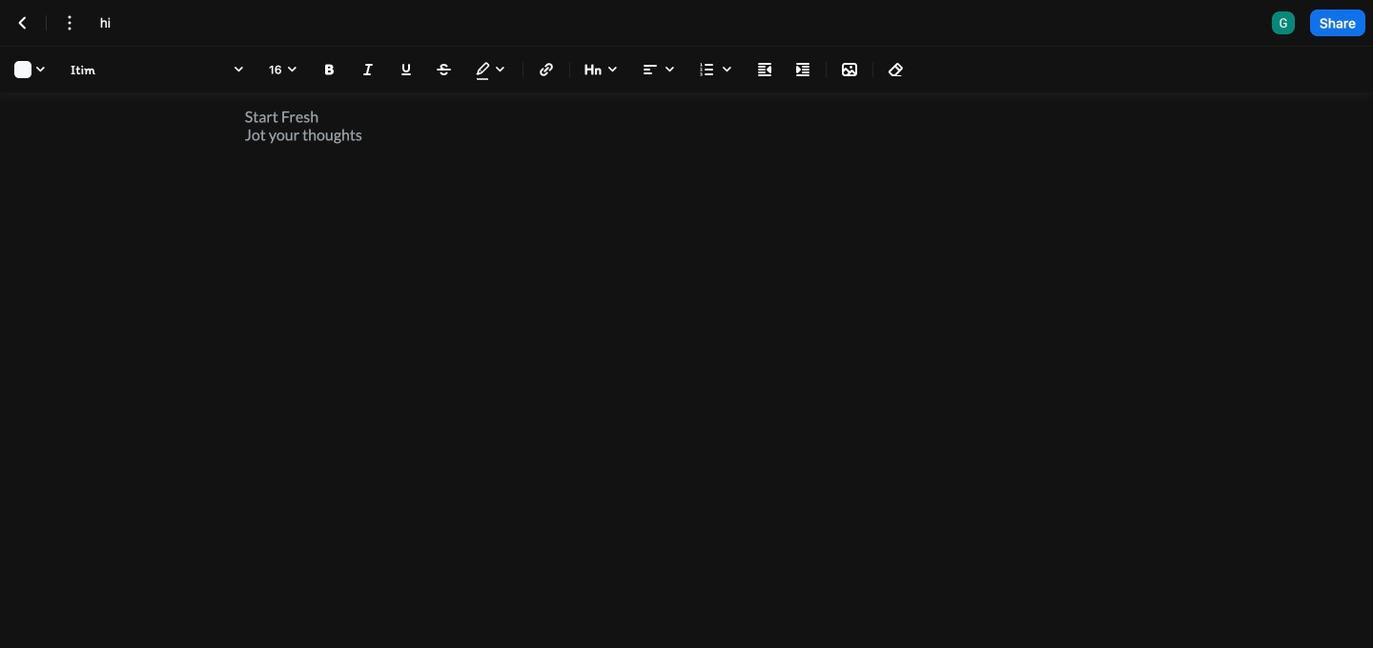 Task type: locate. For each thing, give the bounding box(es) containing it.
bold image
[[319, 58, 341, 81]]

increase indent image
[[792, 58, 814, 81]]

None text field
[[100, 13, 133, 32]]

more image
[[58, 11, 81, 34]]

clear style image
[[885, 58, 908, 81]]

underline image
[[395, 58, 418, 81]]



Task type: describe. For each thing, give the bounding box(es) containing it.
generic name image
[[1272, 11, 1295, 34]]

strikethrough image
[[433, 58, 456, 81]]

insert image image
[[838, 58, 861, 81]]

all notes image
[[11, 11, 34, 34]]

link image
[[535, 58, 558, 81]]

italic image
[[357, 58, 380, 81]]

decrease indent image
[[753, 58, 776, 81]]



Task type: vqa. For each thing, say whether or not it's contained in the screenshot.
Zoom Logo
no



